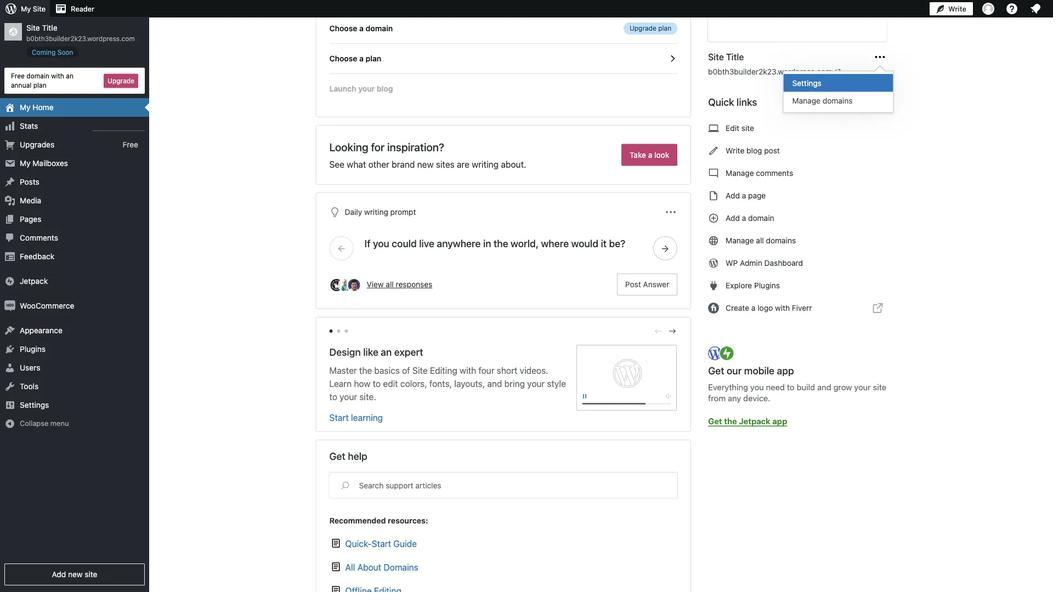 Task type: vqa. For each thing, say whether or not it's contained in the screenshot.
Title for Site Title
yes



Task type: locate. For each thing, give the bounding box(es) containing it.
site down my site
[[26, 23, 40, 32]]

title up coming soon
[[42, 23, 57, 32]]

1 vertical spatial an
[[381, 346, 392, 358]]

0 horizontal spatial site
[[85, 570, 97, 579]]

1 horizontal spatial plugins
[[754, 281, 780, 290]]

jetpack down feedback
[[20, 277, 48, 286]]

site
[[742, 124, 754, 133], [873, 383, 887, 392], [85, 570, 97, 579]]

everything
[[708, 383, 748, 392]]

answered users image
[[329, 278, 344, 292], [338, 278, 352, 292]]

2 choose from the top
[[329, 54, 357, 63]]

where
[[541, 238, 569, 249]]

1 vertical spatial choose
[[329, 54, 357, 63]]

1 vertical spatial the
[[359, 366, 372, 376]]

0 vertical spatial all
[[756, 236, 764, 245]]

0 vertical spatial title
[[42, 23, 57, 32]]

domain
[[366, 24, 393, 33], [27, 72, 49, 80], [748, 214, 774, 223]]

domain up manage all domains
[[748, 214, 774, 223]]

1 horizontal spatial upgrade
[[630, 24, 657, 32]]

what
[[347, 159, 366, 170]]

0 vertical spatial settings link
[[784, 74, 893, 92]]

1 horizontal spatial with
[[460, 366, 476, 376]]

build
[[797, 383, 815, 392]]

1 vertical spatial with
[[775, 304, 790, 313]]

free up annual plan
[[11, 72, 25, 80]]

free down highest hourly views 0 image
[[123, 140, 138, 149]]

0 vertical spatial domains
[[823, 96, 853, 105]]

free inside free domain with an annual plan
[[11, 72, 25, 80]]

jetpack down any device.
[[739, 416, 771, 426]]

settings link
[[784, 74, 893, 92], [0, 396, 149, 415]]

img image inside jetpack link
[[4, 276, 15, 287]]

2 horizontal spatial the
[[724, 416, 737, 426]]

0 vertical spatial img image
[[4, 276, 15, 287]]

plugins up 'users'
[[20, 345, 46, 354]]

choose for choose a plan
[[329, 54, 357, 63]]

2 horizontal spatial to
[[787, 383, 795, 392]]

2 horizontal spatial site
[[873, 383, 887, 392]]

get
[[708, 365, 724, 377], [708, 416, 722, 426]]

0 horizontal spatial all
[[386, 280, 394, 289]]

domain inside "launchpad checklist" element
[[366, 24, 393, 33]]

your inside "everything you need to build and grow your site from any device."
[[854, 383, 871, 392]]

admin
[[740, 259, 762, 268]]

the right in
[[494, 238, 508, 249]]

all up wp admin dashboard
[[756, 236, 764, 245]]

2 get from the top
[[708, 416, 722, 426]]

manage for manage all domains
[[726, 236, 754, 245]]

0 horizontal spatial write
[[726, 146, 745, 155]]

settings link up manage domains
[[784, 74, 893, 92]]

a left page
[[742, 191, 746, 200]]

a for add a page
[[742, 191, 746, 200]]

my inside my site "link"
[[21, 5, 31, 13]]

1 vertical spatial my
[[20, 103, 30, 112]]

img image inside woocommerce link
[[4, 301, 15, 312]]

1 vertical spatial domains
[[766, 236, 796, 245]]

0 vertical spatial free
[[11, 72, 25, 80]]

if you could live anywhere in the world, where would it be?
[[365, 238, 626, 249]]

our
[[727, 365, 742, 377]]

manage your notifications image
[[1029, 2, 1042, 15]]

if
[[365, 238, 371, 249]]

0 vertical spatial plan
[[658, 24, 672, 32]]

domains inside "link"
[[766, 236, 796, 245]]

2 horizontal spatial your
[[854, 383, 871, 392]]

domains up the edit site 'link'
[[823, 96, 853, 105]]

1 horizontal spatial site
[[742, 124, 754, 133]]

1 horizontal spatial settings
[[792, 78, 822, 87]]

previous image
[[653, 326, 663, 336]]

are
[[457, 159, 470, 170]]

editing
[[430, 366, 457, 376]]

None search field
[[329, 473, 678, 498]]

site inside my site "link"
[[33, 5, 46, 13]]

plugins up create a logo with fiverr
[[754, 281, 780, 290]]

menu
[[784, 71, 893, 112]]

1 get from the top
[[708, 365, 724, 377]]

and right build
[[817, 383, 831, 392]]

0 horizontal spatial settings
[[20, 401, 49, 410]]

any device.
[[728, 393, 770, 403]]

prompt
[[390, 207, 416, 216]]

1 horizontal spatial settings link
[[784, 74, 893, 92]]

media link
[[0, 192, 149, 210]]

learn
[[329, 379, 352, 389]]

2 vertical spatial add
[[52, 570, 66, 579]]

0 horizontal spatial jetpack
[[20, 277, 48, 286]]

take a look link
[[622, 144, 678, 166]]

my site link
[[0, 0, 50, 18]]

b0bth3builder2k23.wordpress.com up links
[[708, 67, 832, 76]]

answered users image left view
[[338, 278, 352, 292]]

the up how
[[359, 366, 372, 376]]

answered users image left answered users icon on the top left of page
[[329, 278, 344, 292]]

bring
[[505, 379, 525, 389]]

manage comments
[[726, 169, 793, 178]]

tooltip
[[778, 65, 894, 113]]

0 horizontal spatial to
[[329, 392, 337, 402]]

a inside add a page link
[[742, 191, 746, 200]]

laptop image
[[708, 122, 719, 135]]

0 vertical spatial writing
[[472, 159, 499, 170]]

plan up 'task enabled' image
[[658, 24, 672, 32]]

my mailboxes
[[20, 159, 68, 168]]

domain for add a domain
[[748, 214, 774, 223]]

1 horizontal spatial domains
[[823, 96, 853, 105]]

the inside master the basics of site editing with four short videos. learn how to edit colors, fonts, layouts, and bring your style to your site.
[[359, 366, 372, 376]]

0 vertical spatial site
[[742, 124, 754, 133]]

manage up wp
[[726, 236, 754, 245]]

1 vertical spatial free
[[123, 140, 138, 149]]

1 horizontal spatial domain
[[366, 24, 393, 33]]

0 horizontal spatial settings link
[[0, 396, 149, 415]]

0 vertical spatial the
[[494, 238, 508, 249]]

all inside "link"
[[756, 236, 764, 245]]

writing right the are
[[472, 159, 499, 170]]

upgrade inside "launchpad checklist" element
[[630, 24, 657, 32]]

and down the "four"
[[487, 379, 502, 389]]

0 vertical spatial get
[[708, 365, 724, 377]]

1 horizontal spatial you
[[750, 383, 764, 392]]

1 horizontal spatial the
[[494, 238, 508, 249]]

free
[[11, 72, 25, 80], [123, 140, 138, 149]]

view
[[367, 280, 384, 289]]

site inside site title b0bth3builder2k23.wordpress.com
[[26, 23, 40, 32]]

domain up annual plan
[[27, 72, 49, 80]]

write left my profile icon at the top of page
[[948, 5, 967, 13]]

0 horizontal spatial an
[[66, 72, 73, 80]]

comments link
[[0, 229, 149, 247]]

0 vertical spatial upgrade
[[630, 24, 657, 32]]

with right logo
[[775, 304, 790, 313]]

wordpress and jetpack app image
[[708, 346, 735, 362]]

a left 'look'
[[648, 150, 652, 159]]

pages
[[20, 215, 41, 224]]

my left reader link
[[21, 5, 31, 13]]

the down from
[[724, 416, 737, 426]]

0 vertical spatial plugins
[[754, 281, 780, 290]]

comments
[[756, 169, 793, 178]]

a down choose a domain
[[359, 54, 364, 63]]

1 vertical spatial all
[[386, 280, 394, 289]]

0 horizontal spatial plan
[[366, 54, 381, 63]]

all for manage
[[756, 236, 764, 245]]

all right view
[[386, 280, 394, 289]]

upgrade inside upgrade button
[[108, 77, 134, 85]]

site right of
[[412, 366, 428, 376]]

expert
[[394, 346, 423, 358]]

looking for inspiration?
[[329, 140, 444, 153]]

your down videos.
[[527, 379, 545, 389]]

search results element
[[316, 498, 691, 592]]

0 horizontal spatial writing
[[364, 207, 388, 216]]

0 vertical spatial my
[[21, 5, 31, 13]]

pager controls element
[[329, 326, 678, 336]]

posts
[[20, 178, 39, 187]]

your down learn
[[340, 392, 357, 402]]

0 horizontal spatial you
[[373, 238, 389, 249]]

1 vertical spatial title
[[726, 52, 744, 62]]

my inside my mailboxes link
[[20, 159, 30, 168]]

site
[[33, 5, 46, 13], [26, 23, 40, 32], [708, 52, 724, 62], [412, 366, 428, 376]]

choose
[[329, 24, 357, 33], [329, 54, 357, 63]]

manage for manage domains
[[792, 96, 821, 105]]

0 horizontal spatial free
[[11, 72, 25, 80]]

recommended resources element
[[316, 531, 691, 592]]

title
[[42, 23, 57, 32], [726, 52, 744, 62]]

take
[[630, 150, 646, 159]]

writing right daily
[[364, 207, 388, 216]]

1 horizontal spatial to
[[373, 379, 381, 389]]

0 horizontal spatial title
[[42, 23, 57, 32]]

2 horizontal spatial with
[[775, 304, 790, 313]]

domain inside free domain with an annual plan
[[27, 72, 49, 80]]

2 vertical spatial manage
[[726, 236, 754, 245]]

jetpack link
[[0, 272, 149, 291]]

0 horizontal spatial domains
[[766, 236, 796, 245]]

settings link up menu
[[0, 396, 149, 415]]

get for get our mobile app
[[708, 365, 724, 377]]

1 vertical spatial manage
[[726, 169, 754, 178]]

add a page
[[726, 191, 766, 200]]

to down learn
[[329, 392, 337, 402]]

2 vertical spatial the
[[724, 416, 737, 426]]

an down soon
[[66, 72, 73, 80]]

create a logo with fiverr
[[726, 304, 812, 313]]

master
[[329, 366, 357, 376]]

1 vertical spatial new
[[68, 570, 83, 579]]

1 answered users image from the left
[[329, 278, 344, 292]]

layouts,
[[454, 379, 485, 389]]

create
[[726, 304, 749, 313]]

get left our
[[708, 365, 724, 377]]

site.
[[360, 392, 376, 402]]

open search image
[[332, 479, 359, 492]]

to left build
[[787, 383, 795, 392]]

1 vertical spatial write
[[726, 146, 745, 155]]

get down from
[[708, 416, 722, 426]]

manage domains link
[[784, 92, 893, 110]]

1 horizontal spatial write
[[948, 5, 967, 13]]

mailboxes
[[33, 159, 68, 168]]

manage comments link
[[708, 162, 896, 184]]

site title
[[708, 52, 744, 62]]

img image for jetpack
[[4, 276, 15, 287]]

title up the b0bth3builder2k23.wordpress.com link on the top right
[[726, 52, 744, 62]]

with down coming soon
[[51, 72, 64, 80]]

title inside site title b0bth3builder2k23.wordpress.com
[[42, 23, 57, 32]]

highest hourly views 0 image
[[93, 124, 145, 131]]

an right like on the bottom
[[381, 346, 392, 358]]

0 vertical spatial domain
[[366, 24, 393, 33]]

write left blog
[[726, 146, 745, 155]]

show previous prompt image
[[337, 244, 346, 253]]

woocommerce link
[[0, 297, 149, 315]]

your right grow
[[854, 383, 871, 392]]

to left edit
[[373, 379, 381, 389]]

2 vertical spatial with
[[460, 366, 476, 376]]

0 horizontal spatial new
[[68, 570, 83, 579]]

1 vertical spatial site
[[873, 383, 887, 392]]

with up layouts,
[[460, 366, 476, 376]]

1 choose from the top
[[329, 24, 357, 33]]

create a logo with fiverr link
[[708, 297, 896, 319]]

0 vertical spatial write
[[948, 5, 967, 13]]

my inside my home link
[[20, 103, 30, 112]]

0 horizontal spatial domain
[[27, 72, 49, 80]]

you inside "everything you need to build and grow your site from any device."
[[750, 383, 764, 392]]

domain up choose a plan
[[366, 24, 393, 33]]

answer
[[643, 280, 669, 289]]

1 horizontal spatial title
[[726, 52, 744, 62]]

site inside "everything you need to build and grow your site from any device."
[[873, 383, 887, 392]]

0 horizontal spatial b0bth3builder2k23.wordpress.com
[[26, 35, 135, 42]]

2 horizontal spatial domain
[[748, 214, 774, 223]]

0 horizontal spatial upgrade
[[108, 77, 134, 85]]

and inside master the basics of site editing with four short videos. learn how to edit colors, fonts, layouts, and bring your style to your site.
[[487, 379, 502, 389]]

0 vertical spatial jetpack
[[20, 277, 48, 286]]

1 horizontal spatial all
[[756, 236, 764, 245]]

site title b0bth3builder2k23.wordpress.com
[[26, 23, 135, 42]]

a left logo
[[752, 304, 756, 313]]

settings up manage domains
[[792, 78, 822, 87]]

quick
[[708, 96, 734, 108]]

manage inside "link"
[[726, 236, 754, 245]]

1 horizontal spatial new
[[417, 159, 434, 170]]

page
[[748, 191, 766, 200]]

2 img image from the top
[[4, 301, 15, 312]]

1 vertical spatial upgrade
[[108, 77, 134, 85]]

1 horizontal spatial b0bth3builder2k23.wordpress.com
[[708, 67, 832, 76]]

could
[[392, 238, 417, 249]]

fonts,
[[430, 379, 452, 389]]

add a domain
[[726, 214, 774, 223]]

coming
[[32, 48, 56, 56]]

upgrade for upgrade plan
[[630, 24, 657, 32]]

site left reader link
[[33, 5, 46, 13]]

wp
[[726, 259, 738, 268]]

a inside take a look link
[[648, 150, 652, 159]]

my home link
[[0, 98, 149, 117]]

reader link
[[50, 0, 99, 18]]

2 vertical spatial my
[[20, 159, 30, 168]]

you right 'if'
[[373, 238, 389, 249]]

manage up the edit site 'link'
[[792, 96, 821, 105]]

videos.
[[520, 366, 548, 376]]

0 vertical spatial new
[[417, 159, 434, 170]]

manage up add a page
[[726, 169, 754, 178]]

take a look
[[630, 150, 669, 159]]

master the basics of site editing with four short videos. learn how to edit colors, fonts, layouts, and bring your style to your site.
[[329, 366, 566, 402]]

1 img image from the top
[[4, 276, 15, 287]]

1 vertical spatial img image
[[4, 301, 15, 312]]

add for add new site
[[52, 570, 66, 579]]

plan down choose a domain
[[366, 54, 381, 63]]

settings up collapse at the left bottom
[[20, 401, 49, 410]]

start guide
[[372, 539, 417, 549]]

a up choose a plan
[[359, 24, 364, 33]]

choose down choose a domain
[[329, 54, 357, 63]]

tooltip containing settings
[[778, 65, 894, 113]]

menu containing settings
[[784, 71, 893, 112]]

2 vertical spatial domain
[[748, 214, 774, 223]]

1 horizontal spatial and
[[817, 383, 831, 392]]

1 horizontal spatial jetpack
[[739, 416, 771, 426]]

choose up choose a plan
[[329, 24, 357, 33]]

domains up dashboard
[[766, 236, 796, 245]]

my up posts
[[20, 159, 30, 168]]

a down add a page
[[742, 214, 746, 223]]

see
[[329, 159, 345, 170]]

upgrade
[[630, 24, 657, 32], [108, 77, 134, 85]]

0 horizontal spatial the
[[359, 366, 372, 376]]

my home
[[20, 103, 54, 112]]

img image
[[4, 276, 15, 287], [4, 301, 15, 312]]

my left the home
[[20, 103, 30, 112]]

b0bth3builder2k23.wordpress.com up soon
[[26, 35, 135, 42]]

a inside the choose a plan link
[[359, 54, 364, 63]]

the for get the jetpack app
[[724, 416, 737, 426]]

1 vertical spatial jetpack
[[739, 416, 771, 426]]

add new site link
[[4, 564, 145, 586]]

quick-
[[345, 539, 372, 549]]

mode_comment image
[[708, 167, 719, 180]]

it
[[601, 238, 607, 249]]

0 vertical spatial you
[[373, 238, 389, 249]]

and inside "everything you need to build and grow your site from any device."
[[817, 383, 831, 392]]

manage domains
[[792, 96, 853, 105]]

a for add a domain
[[742, 214, 746, 223]]

a inside create a logo with fiverr link
[[752, 304, 756, 313]]

0 vertical spatial add
[[726, 191, 740, 200]]

1 horizontal spatial free
[[123, 140, 138, 149]]

1 vertical spatial b0bth3builder2k23.wordpress.com
[[708, 67, 832, 76]]

0 horizontal spatial and
[[487, 379, 502, 389]]

0 vertical spatial b0bth3builder2k23.wordpress.com
[[26, 35, 135, 42]]

wp admin dashboard link
[[708, 252, 896, 274]]

1 vertical spatial plugins
[[20, 345, 46, 354]]

design like an expert
[[329, 346, 423, 358]]

you up any device.
[[750, 383, 764, 392]]



Task type: describe. For each thing, give the bounding box(es) containing it.
style
[[547, 379, 566, 389]]

look
[[655, 150, 669, 159]]

manage all domains link
[[708, 230, 896, 252]]

get for get the jetpack app
[[708, 416, 722, 426]]

2 vertical spatial site
[[85, 570, 97, 579]]

all about domains
[[345, 563, 418, 573]]

edit image
[[708, 144, 719, 157]]

site inside master the basics of site editing with four short videos. learn how to edit colors, fonts, layouts, and bring your style to your site.
[[412, 366, 428, 376]]

add a domain link
[[708, 207, 896, 229]]

coming soon
[[32, 48, 73, 56]]

inspiration?
[[387, 140, 444, 153]]

site inside 'link'
[[742, 124, 754, 133]]

app
[[773, 416, 787, 426]]

recommended resources
[[329, 516, 426, 525]]

1 horizontal spatial writing
[[472, 159, 499, 170]]

to inside "everything you need to build and grow your site from any device."
[[787, 383, 795, 392]]

woocommerce
[[20, 301, 74, 311]]

add for add a page
[[726, 191, 740, 200]]

collapse menu
[[20, 419, 69, 428]]

0 horizontal spatial your
[[340, 392, 357, 402]]

start
[[329, 413, 349, 423]]

choose a plan link
[[329, 44, 678, 74]]

write blog post
[[726, 146, 780, 155]]

start learning button
[[329, 413, 383, 423]]

links
[[737, 96, 757, 108]]

launchpad checklist element
[[329, 0, 678, 104]]

1 vertical spatial settings link
[[0, 396, 149, 415]]

upgrade button
[[104, 74, 138, 88]]

manage for manage comments
[[726, 169, 754, 178]]

next image
[[668, 326, 678, 336]]

an inside free domain with an annual plan
[[66, 72, 73, 80]]

with inside free domain with an annual plan
[[51, 72, 64, 80]]

0 vertical spatial settings
[[792, 78, 822, 87]]

choose for choose a domain
[[329, 24, 357, 33]]

choose a plan
[[329, 54, 381, 63]]

of
[[402, 366, 410, 376]]

with inside create a logo with fiverr link
[[775, 304, 790, 313]]

live
[[419, 238, 434, 249]]

reader
[[71, 5, 94, 13]]

brand
[[392, 159, 415, 170]]

all
[[345, 563, 355, 573]]

free for free
[[123, 140, 138, 149]]

edit
[[726, 124, 740, 133]]

for
[[371, 140, 385, 153]]

appearance link
[[0, 322, 149, 340]]

task enabled image
[[668, 54, 678, 64]]

plugins link
[[0, 340, 149, 359]]

get help
[[329, 451, 367, 462]]

you for could
[[373, 238, 389, 249]]

toggle menu image
[[664, 206, 678, 219]]

edit
[[383, 379, 398, 389]]

anywhere
[[437, 238, 481, 249]]

my for my home
[[20, 103, 30, 112]]

write for write blog post
[[726, 146, 745, 155]]

get the jetpack app link
[[708, 414, 787, 428]]

write for write
[[948, 5, 967, 13]]

Search search field
[[359, 475, 675, 496]]

posts link
[[0, 173, 149, 192]]

1 horizontal spatial an
[[381, 346, 392, 358]]

explore plugins
[[726, 281, 780, 290]]

design
[[329, 346, 361, 358]]

a for choose a plan
[[359, 54, 364, 63]]

1 horizontal spatial your
[[527, 379, 545, 389]]

answered users image
[[347, 278, 361, 292]]

edit site
[[726, 124, 754, 133]]

post
[[625, 280, 641, 289]]

users link
[[0, 359, 149, 377]]

my for my mailboxes
[[20, 159, 30, 168]]

add new site
[[52, 570, 97, 579]]

upgrade for upgrade
[[108, 77, 134, 85]]

learning
[[351, 413, 383, 423]]

stats link
[[0, 117, 149, 136]]

free for free domain with an annual plan
[[11, 72, 25, 80]]

my site
[[21, 5, 46, 13]]

show next prompt image
[[661, 244, 670, 253]]

add a page link
[[708, 185, 896, 207]]

insert_drive_file image
[[708, 189, 719, 202]]

0 horizontal spatial plugins
[[20, 345, 46, 354]]

view all responses
[[367, 280, 432, 289]]

blog
[[747, 146, 762, 155]]

my profile image
[[983, 3, 995, 15]]

you for need
[[750, 383, 764, 392]]

responses
[[396, 280, 432, 289]]

appearance
[[20, 326, 62, 335]]

img image for woocommerce
[[4, 301, 15, 312]]

title for site title
[[726, 52, 744, 62]]

site right 'task enabled' image
[[708, 52, 724, 62]]

post
[[764, 146, 780, 155]]

collapse
[[20, 419, 48, 428]]

help image
[[1006, 2, 1019, 15]]

feedback
[[20, 252, 54, 261]]

b0bth3builder2k23.wordpress.com link
[[708, 66, 842, 77]]

home
[[33, 103, 54, 112]]

looking
[[329, 140, 369, 153]]

2 answered users image from the left
[[338, 278, 352, 292]]

with inside master the basics of site editing with four short videos. learn how to edit colors, fonts, layouts, and bring your style to your site.
[[460, 366, 476, 376]]

free domain with an annual plan
[[11, 72, 73, 89]]

a for choose a domain
[[359, 24, 364, 33]]

everything you need to build and grow your site from any device.
[[708, 383, 887, 403]]

add for add a domain
[[726, 214, 740, 223]]

recommended
[[329, 516, 386, 525]]

domain for choose a domain
[[366, 24, 393, 33]]

tools link
[[0, 377, 149, 396]]

a for create a logo with fiverr
[[752, 304, 756, 313]]

mobile app
[[744, 365, 794, 377]]

all for view
[[386, 280, 394, 289]]

quick-start guide
[[345, 539, 417, 549]]

post answer
[[625, 280, 669, 289]]

collapse menu link
[[0, 415, 149, 433]]

plan inside the choose a plan link
[[366, 54, 381, 63]]

1 vertical spatial settings
[[20, 401, 49, 410]]

edit site link
[[708, 117, 896, 139]]

1 vertical spatial writing
[[364, 207, 388, 216]]

my for my site
[[21, 5, 31, 13]]

see what other brand new sites are writing about.
[[329, 159, 526, 170]]

post answer link
[[617, 274, 678, 296]]

explore plugins link
[[708, 275, 896, 297]]

title for site title b0bth3builder2k23.wordpress.com
[[42, 23, 57, 32]]

basics
[[374, 366, 400, 376]]

the for master the basics of site editing with four short videos. learn how to edit colors, fonts, layouts, and bring your style to your site.
[[359, 366, 372, 376]]

menu inside tooltip
[[784, 71, 893, 112]]

more options for site site title image
[[874, 50, 887, 64]]

about domains
[[357, 563, 418, 573]]

fiverr
[[792, 304, 812, 313]]

a for take a look
[[648, 150, 652, 159]]

quick links
[[708, 96, 757, 108]]

short
[[497, 366, 518, 376]]

colors,
[[400, 379, 427, 389]]

choose a domain
[[329, 24, 393, 33]]



